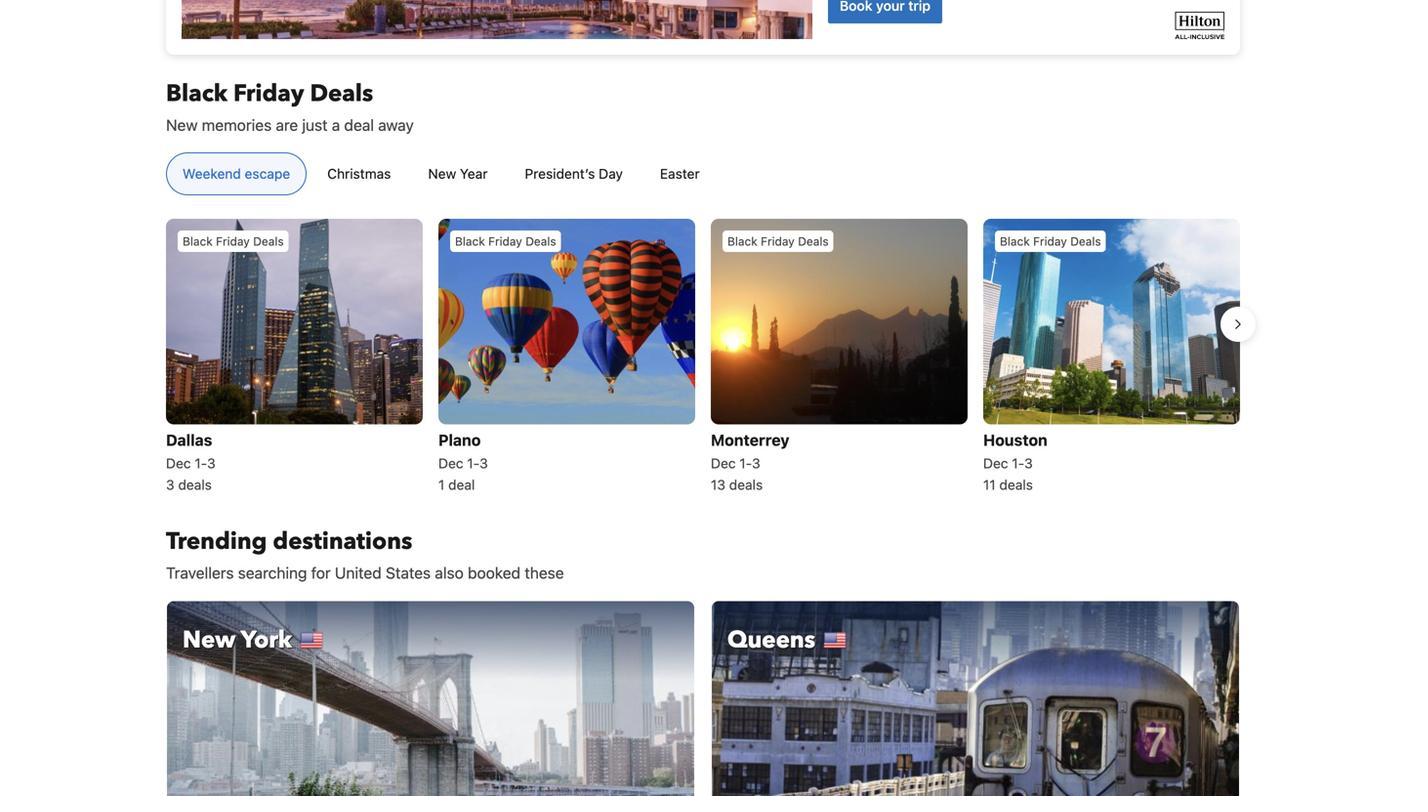 Task type: describe. For each thing, give the bounding box(es) containing it.
also
[[435, 564, 464, 582]]

dallas dec 1-3 3 deals
[[166, 431, 216, 493]]

easter button
[[644, 152, 717, 195]]

friday for houston
[[1034, 234, 1067, 248]]

black friday deals for monterrey
[[728, 234, 829, 248]]

friday for monterrey
[[761, 234, 795, 248]]

new for new york
[[183, 624, 236, 656]]

monterrey dec 1-3 13 deals
[[711, 431, 790, 493]]

3 for monterrey
[[752, 455, 761, 471]]

black for plano
[[455, 234, 485, 248]]

black friday deals for dallas
[[183, 234, 284, 248]]

black friday deals new memories are just a deal away
[[166, 78, 414, 134]]

dec for dallas
[[166, 455, 191, 471]]

1- for houston
[[1012, 455, 1025, 471]]

year
[[460, 166, 488, 182]]

queens
[[728, 624, 816, 656]]

3 for plano
[[480, 455, 488, 471]]

dec for plano
[[439, 455, 464, 471]]

states
[[386, 564, 431, 582]]

weekend escape
[[183, 166, 290, 182]]

new york
[[183, 624, 292, 656]]

deals for monterrey
[[798, 234, 829, 248]]

1- for monterrey
[[740, 455, 752, 471]]

easter
[[660, 166, 700, 182]]

black for houston
[[1000, 234, 1030, 248]]

3 for dallas
[[207, 455, 216, 471]]

deals for dallas
[[178, 477, 212, 493]]

president's
[[525, 166, 595, 182]]

trending destinations travellers searching for united states also booked these
[[166, 525, 564, 582]]

new for new year
[[428, 166, 456, 182]]

new year
[[428, 166, 488, 182]]

deals for houston
[[1000, 477, 1033, 493]]

dec for monterrey
[[711, 455, 736, 471]]

deals for houston
[[1071, 234, 1102, 248]]

tab list containing weekend escape
[[150, 152, 732, 196]]

searching
[[238, 564, 307, 582]]

weekend escape button
[[166, 152, 307, 195]]

a
[[332, 116, 340, 134]]

1
[[439, 477, 445, 493]]

friday for dallas
[[216, 234, 250, 248]]

13
[[711, 477, 726, 493]]

dec for houston
[[984, 455, 1009, 471]]



Task type: locate. For each thing, give the bounding box(es) containing it.
0 horizontal spatial deal
[[344, 116, 374, 134]]

dallas
[[166, 431, 212, 449]]

christmas button
[[311, 152, 408, 195]]

4 1- from the left
[[1012, 455, 1025, 471]]

houston
[[984, 431, 1048, 449]]

1- down dallas
[[195, 455, 207, 471]]

3 dec from the left
[[711, 455, 736, 471]]

2 black friday deals from the left
[[455, 234, 557, 248]]

1 dec from the left
[[166, 455, 191, 471]]

deals for dallas
[[253, 234, 284, 248]]

1- inside plano dec 1-3 1 deal
[[467, 455, 480, 471]]

deals inside houston dec 1-3 11 deals
[[1000, 477, 1033, 493]]

new left 'york'
[[183, 624, 236, 656]]

2 dec from the left
[[439, 455, 464, 471]]

new
[[166, 116, 198, 134], [428, 166, 456, 182], [183, 624, 236, 656]]

black inside black friday deals new memories are just a deal away
[[166, 78, 228, 110]]

deal inside black friday deals new memories are just a deal away
[[344, 116, 374, 134]]

monterrey
[[711, 431, 790, 449]]

deals inside monterrey dec 1-3 13 deals
[[729, 477, 763, 493]]

3 1- from the left
[[740, 455, 752, 471]]

1- down houston
[[1012, 455, 1025, 471]]

region
[[150, 211, 1256, 502]]

weekend
[[183, 166, 241, 182]]

dec
[[166, 455, 191, 471], [439, 455, 464, 471], [711, 455, 736, 471], [984, 455, 1009, 471]]

1- inside houston dec 1-3 11 deals
[[1012, 455, 1025, 471]]

new left memories
[[166, 116, 198, 134]]

dec inside the dallas dec 1-3 3 deals
[[166, 455, 191, 471]]

friday for plano
[[489, 234, 522, 248]]

tab list
[[150, 152, 732, 196]]

deal inside plano dec 1-3 1 deal
[[448, 477, 475, 493]]

escape
[[245, 166, 290, 182]]

deal right 1
[[448, 477, 475, 493]]

dec down dallas
[[166, 455, 191, 471]]

president's day button
[[508, 152, 640, 195]]

york
[[241, 624, 292, 656]]

0 horizontal spatial deals
[[178, 477, 212, 493]]

3 for houston
[[1025, 455, 1033, 471]]

3 black friday deals from the left
[[728, 234, 829, 248]]

1- inside the dallas dec 1-3 3 deals
[[195, 455, 207, 471]]

deal
[[344, 116, 374, 134], [448, 477, 475, 493]]

1 vertical spatial deal
[[448, 477, 475, 493]]

black friday deals for plano
[[455, 234, 557, 248]]

black friday deals
[[183, 234, 284, 248], [455, 234, 557, 248], [728, 234, 829, 248], [1000, 234, 1102, 248]]

black
[[166, 78, 228, 110], [183, 234, 213, 248], [455, 234, 485, 248], [728, 234, 758, 248], [1000, 234, 1030, 248]]

2 vertical spatial new
[[183, 624, 236, 656]]

deals for plano
[[526, 234, 557, 248]]

dec inside monterrey dec 1-3 13 deals
[[711, 455, 736, 471]]

1- for plano
[[467, 455, 480, 471]]

friday inside black friday deals new memories are just a deal away
[[234, 78, 304, 110]]

queens link
[[711, 600, 1241, 796]]

3 inside monterrey dec 1-3 13 deals
[[752, 455, 761, 471]]

trending
[[166, 525, 267, 558]]

region containing dallas
[[150, 211, 1256, 502]]

just
[[302, 116, 328, 134]]

memories
[[202, 116, 272, 134]]

11
[[984, 477, 996, 493]]

deals
[[178, 477, 212, 493], [729, 477, 763, 493], [1000, 477, 1033, 493]]

2 horizontal spatial deals
[[1000, 477, 1033, 493]]

are
[[276, 116, 298, 134]]

plano dec 1-3 1 deal
[[439, 431, 488, 493]]

united
[[335, 564, 382, 582]]

houston dec 1-3 11 deals
[[984, 431, 1048, 493]]

deals for monterrey
[[729, 477, 763, 493]]

4 black friday deals from the left
[[1000, 234, 1102, 248]]

destinations
[[273, 525, 413, 558]]

dec up 13
[[711, 455, 736, 471]]

0 vertical spatial new
[[166, 116, 198, 134]]

1- inside monterrey dec 1-3 13 deals
[[740, 455, 752, 471]]

2 1- from the left
[[467, 455, 480, 471]]

1-
[[195, 455, 207, 471], [467, 455, 480, 471], [740, 455, 752, 471], [1012, 455, 1025, 471]]

deals right 11
[[1000, 477, 1033, 493]]

new york link
[[166, 600, 695, 796]]

black for monterrey
[[728, 234, 758, 248]]

3 inside plano dec 1-3 1 deal
[[480, 455, 488, 471]]

3 inside houston dec 1-3 11 deals
[[1025, 455, 1033, 471]]

4 dec from the left
[[984, 455, 1009, 471]]

1- down plano
[[467, 455, 480, 471]]

1- for dallas
[[195, 455, 207, 471]]

1 horizontal spatial deal
[[448, 477, 475, 493]]

black friday deals for houston
[[1000, 234, 1102, 248]]

deals right 13
[[729, 477, 763, 493]]

day
[[599, 166, 623, 182]]

president's day
[[525, 166, 623, 182]]

new inside button
[[428, 166, 456, 182]]

deals inside black friday deals new memories are just a deal away
[[310, 78, 373, 110]]

1- down monterrey
[[740, 455, 752, 471]]

for
[[311, 564, 331, 582]]

christmas
[[327, 166, 391, 182]]

1 black friday deals from the left
[[183, 234, 284, 248]]

booked
[[468, 564, 521, 582]]

1 horizontal spatial deals
[[729, 477, 763, 493]]

1 1- from the left
[[195, 455, 207, 471]]

travellers
[[166, 564, 234, 582]]

dec inside plano dec 1-3 1 deal
[[439, 455, 464, 471]]

new year button
[[412, 152, 504, 195]]

dec inside houston dec 1-3 11 deals
[[984, 455, 1009, 471]]

new left year
[[428, 166, 456, 182]]

dec up 1
[[439, 455, 464, 471]]

1 deals from the left
[[178, 477, 212, 493]]

these
[[525, 564, 564, 582]]

dec up 11
[[984, 455, 1009, 471]]

2 deals from the left
[[729, 477, 763, 493]]

new inside black friday deals new memories are just a deal away
[[166, 116, 198, 134]]

0 vertical spatial deal
[[344, 116, 374, 134]]

1 vertical spatial new
[[428, 166, 456, 182]]

3 deals from the left
[[1000, 477, 1033, 493]]

away
[[378, 116, 414, 134]]

deal right a
[[344, 116, 374, 134]]

plano
[[439, 431, 481, 449]]

deals down dallas
[[178, 477, 212, 493]]

deals
[[310, 78, 373, 110], [253, 234, 284, 248], [526, 234, 557, 248], [798, 234, 829, 248], [1071, 234, 1102, 248]]

black for dallas
[[183, 234, 213, 248]]

deals inside the dallas dec 1-3 3 deals
[[178, 477, 212, 493]]

3
[[207, 455, 216, 471], [480, 455, 488, 471], [752, 455, 761, 471], [1025, 455, 1033, 471], [166, 477, 174, 493]]

friday
[[234, 78, 304, 110], [216, 234, 250, 248], [489, 234, 522, 248], [761, 234, 795, 248], [1034, 234, 1067, 248]]



Task type: vqa. For each thing, say whether or not it's contained in the screenshot.
THE 'ALSO'
yes



